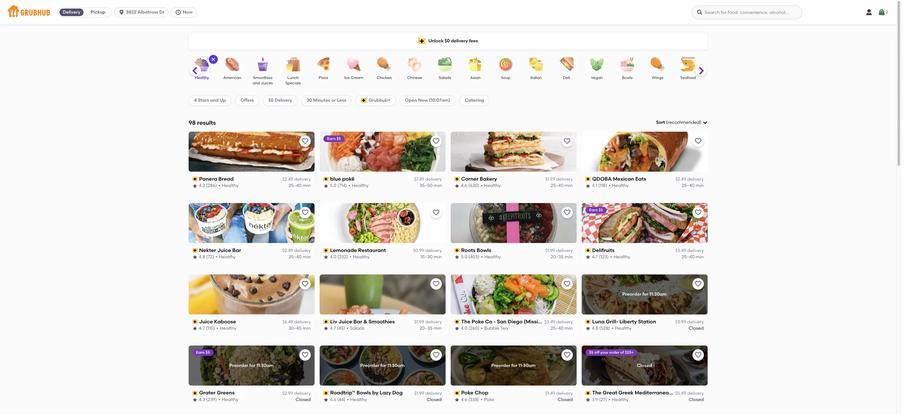 Task type: locate. For each thing, give the bounding box(es) containing it.
1 vertical spatial bowls
[[477, 248, 491, 254]]

1 vertical spatial 20–35
[[420, 326, 433, 332]]

4.3
[[199, 398, 205, 403]]

now inside now button
[[183, 9, 193, 15]]

delifruits
[[592, 248, 615, 254]]

• for corner bakery
[[481, 183, 483, 189]]

2 horizontal spatial juice
[[339, 319, 352, 325]]

pokē
[[342, 176, 355, 182]]

delivery down the specials
[[275, 98, 292, 103]]

earn
[[327, 137, 336, 141], [589, 208, 598, 213], [196, 351, 205, 356]]

4.6 down corner
[[461, 183, 467, 189]]

$2.99 delivery
[[282, 391, 311, 397]]

star icon image left 5.0 (403)
[[455, 255, 460, 260]]

0 vertical spatial smoothies
[[253, 76, 272, 80]]

• right (45)
[[347, 326, 349, 332]]

1 horizontal spatial bar
[[354, 319, 362, 325]]

1 horizontal spatial and
[[253, 81, 260, 86]]

$1.99 delivery for liv juice bar & smoothies
[[414, 320, 442, 325]]

3822 albatross dr button
[[114, 7, 171, 17]]

subscription pass image for blue pokē
[[323, 177, 329, 182]]

4.0 left (260)
[[461, 326, 468, 332]]

save this restaurant button for corner bakery
[[562, 136, 573, 147]]

0 horizontal spatial now
[[183, 9, 193, 15]]

$3.49 for delifruits
[[675, 248, 686, 254]]

subscription pass image for qdoba mexican eats
[[586, 177, 591, 182]]

earn for delifruits
[[589, 208, 598, 213]]

25–40 for delifruits
[[682, 255, 695, 260]]

san
[[497, 319, 507, 325]]

1 vertical spatial earn
[[589, 208, 598, 213]]

0 horizontal spatial salads
[[350, 326, 365, 332]]

0 vertical spatial delivery
[[63, 9, 80, 15]]

save this restaurant image
[[563, 138, 571, 145], [694, 209, 702, 217], [301, 281, 309, 288], [563, 281, 571, 288], [301, 352, 309, 360], [563, 352, 571, 360], [694, 352, 702, 360]]

4.7 left (110)
[[199, 326, 205, 332]]

4.0 for the poke co - san diego (mission valley)
[[461, 326, 468, 332]]

(403)
[[469, 255, 480, 260]]

subscription pass image left liv on the bottom of page
[[323, 320, 329, 325]]

None field
[[656, 120, 708, 126]]

• right the (123)
[[611, 255, 612, 260]]

4.7 (123)
[[592, 255, 609, 260]]

0 horizontal spatial 4.8
[[199, 255, 205, 260]]

asian
[[470, 76, 481, 80]]

proceed to checkout
[[705, 273, 751, 278]]

• for juice kaboose
[[217, 326, 218, 332]]

juice
[[217, 248, 231, 254], [199, 319, 213, 325], [339, 319, 352, 325]]

1 vertical spatial $3.49
[[544, 320, 555, 325]]

• healthy for corner bakery
[[481, 183, 501, 189]]

1 horizontal spatial the
[[592, 391, 602, 397]]

stars
[[198, 98, 209, 103]]

co
[[485, 319, 493, 325]]

1 vertical spatial earn $5
[[589, 208, 603, 213]]

$2.49 delivery
[[282, 177, 311, 182], [675, 177, 704, 182], [282, 248, 311, 254]]

juice kaboose logo image
[[189, 275, 315, 315]]

salads down liv juice bar & smoothies
[[350, 326, 365, 332]]

juice for nekter
[[217, 248, 231, 254]]

1 horizontal spatial grubhub plus flag logo image
[[418, 38, 426, 44]]

delivery for juice kaboose
[[294, 320, 311, 325]]

delivery for lemonade restaurant
[[425, 248, 442, 254]]

• healthy down "greens"
[[219, 398, 239, 403]]

vegan image
[[586, 58, 608, 72]]

(528)
[[600, 326, 610, 332]]

0 horizontal spatial $3.49 delivery
[[544, 320, 573, 325]]

save this restaurant image for liv juice bar & smoothies
[[432, 281, 440, 288]]

nekter juice bar
[[199, 248, 241, 254]]

earn $5 for delifruits
[[589, 208, 603, 213]]

5.0 for blue pokē
[[330, 183, 337, 189]]

pickup
[[91, 9, 106, 15]]

4.8
[[199, 255, 205, 260], [592, 326, 598, 332]]

0 horizontal spatial smoothies
[[253, 76, 272, 80]]

Search for food, convenience, alcohol... search field
[[692, 5, 803, 19]]

healthy down pokē
[[352, 183, 369, 189]]

results
[[197, 119, 216, 126]]

healthy down roadtrip™ bowls by lazy dog at the bottom of the page
[[350, 398, 367, 403]]

$1.99 for corner bakery
[[545, 177, 555, 182]]

subscription pass image left poke chop at bottom right
[[455, 392, 460, 396]]

)
[[700, 120, 701, 125]]

11:30am for grater greens
[[257, 364, 274, 369]]

healthy down qdoba mexican eats
[[612, 183, 629, 189]]

star icon image left the 4.1
[[586, 184, 591, 189]]

1 vertical spatial svg image
[[211, 57, 216, 62]]

• healthy down the nekter juice bar in the left bottom of the page
[[216, 255, 236, 260]]

0 horizontal spatial 4.0
[[330, 255, 337, 260]]

2 vertical spatial poke
[[484, 398, 495, 403]]

italian image
[[525, 58, 547, 72]]

grater greens
[[199, 391, 235, 397]]

healthy down "greens"
[[222, 398, 239, 403]]

and inside smoothies and juices
[[253, 81, 260, 86]]

• for grater greens
[[219, 398, 220, 403]]

star icon image
[[192, 184, 198, 189], [323, 184, 329, 189], [455, 184, 460, 189], [586, 184, 591, 189], [192, 255, 198, 260], [323, 255, 329, 260], [455, 255, 460, 260], [586, 255, 591, 260], [192, 327, 198, 332], [323, 327, 329, 332], [455, 327, 460, 332], [586, 327, 591, 332], [192, 398, 198, 403], [323, 398, 329, 403], [455, 398, 460, 403], [586, 398, 591, 403]]

25–40 for panera bread
[[289, 183, 302, 189]]

(232)
[[338, 255, 348, 260]]

25–40
[[289, 183, 302, 189], [551, 183, 564, 189], [682, 183, 695, 189], [289, 255, 302, 260], [682, 255, 695, 260], [551, 326, 564, 332]]

star icon image for liv juice bar & smoothies
[[323, 327, 329, 332]]

$0
[[445, 38, 450, 44], [268, 98, 274, 103]]

4.8 (72)
[[199, 255, 214, 260]]

none field containing sort
[[656, 120, 708, 126]]

4.2
[[199, 183, 205, 189]]

$1.99
[[545, 177, 555, 182], [545, 248, 555, 254], [414, 320, 424, 325], [414, 391, 424, 397]]

min for the poke co - san diego (mission valley)
[[565, 326, 573, 332]]

closed for grater greens
[[296, 398, 311, 403]]

4.8 left "(72)" at bottom left
[[199, 255, 205, 260]]

star icon image for juice kaboose
[[192, 327, 198, 332]]

0 horizontal spatial earn
[[196, 351, 205, 356]]

1 horizontal spatial delivery
[[275, 98, 292, 103]]

4.7 for liv juice bar & smoothies
[[330, 326, 336, 332]]

lunch specials image
[[282, 58, 304, 72]]

earn $5 for blue pokē
[[327, 137, 341, 141]]

2 vertical spatial earn $5
[[196, 351, 210, 356]]

star icon image left 4.0 (260)
[[455, 327, 460, 332]]

• right (44)
[[347, 398, 349, 403]]

now right open
[[418, 98, 428, 103]]

0 vertical spatial earn
[[327, 137, 336, 141]]

4.6
[[461, 183, 467, 189], [330, 398, 336, 403], [461, 398, 467, 403]]

20–35 min
[[551, 255, 573, 260], [420, 326, 442, 332]]

smoothies up juices
[[253, 76, 272, 80]]

4.6 for roadtrip™ bowls by lazy dog
[[330, 398, 336, 403]]

corner bakery
[[461, 176, 497, 182]]

healthy right the (123)
[[614, 255, 630, 260]]

• down panera bread
[[219, 183, 220, 189]]

bread
[[219, 176, 234, 182]]

juice up 4.7 (110)
[[199, 319, 213, 325]]

nekter juice bar  logo image
[[189, 203, 315, 244]]

4.7 left the (123)
[[592, 255, 598, 260]]

smoothies
[[253, 76, 272, 80], [369, 319, 395, 325]]

2 horizontal spatial earn
[[589, 208, 598, 213]]

25–40 for nekter juice bar
[[289, 255, 302, 260]]

1 horizontal spatial $3.49 delivery
[[675, 248, 704, 254]]

offers
[[241, 98, 254, 103]]

0 vertical spatial and
[[253, 81, 260, 86]]

1 vertical spatial poke
[[461, 391, 474, 397]]

subscription pass image left the qdoba
[[586, 177, 591, 182]]

0 horizontal spatial grubhub plus flag logo image
[[361, 98, 367, 103]]

0 vertical spatial 4.0
[[330, 255, 337, 260]]

$0.99 delivery
[[413, 248, 442, 254]]

subscription pass image
[[323, 177, 329, 182], [586, 177, 591, 182], [455, 249, 460, 253], [323, 320, 329, 325], [586, 320, 591, 325], [192, 392, 198, 396], [455, 392, 460, 396], [586, 392, 591, 396]]

• healthy down bakery
[[481, 183, 501, 189]]

ice cream image
[[343, 58, 365, 72]]

smoothies inside smoothies and juices
[[253, 76, 272, 80]]

closed for luna grill- liberty station
[[689, 326, 704, 332]]

0 vertical spatial 5.0
[[330, 183, 337, 189]]

and left juices
[[253, 81, 260, 86]]

juice right nekter
[[217, 248, 231, 254]]

star icon image left 4.6 (44) in the left bottom of the page
[[323, 398, 329, 403]]

1 vertical spatial 5.0
[[461, 255, 468, 260]]

• down corner bakery
[[481, 183, 483, 189]]

delivery button
[[58, 7, 85, 17]]

qdoba mexican eats logo image
[[582, 132, 708, 172]]

asian image
[[464, 58, 486, 72]]

• right "(72)" at bottom left
[[216, 255, 218, 260]]

1 horizontal spatial 4.0
[[461, 326, 468, 332]]

liv juice bar & smoothies
[[330, 319, 395, 325]]

1 horizontal spatial $0
[[445, 38, 450, 44]]

star icon image left the 4.8 (528)
[[586, 327, 591, 332]]

for
[[643, 292, 649, 298], [250, 364, 256, 369], [381, 364, 387, 369], [512, 364, 518, 369]]

poke up '4.6 (338)'
[[461, 391, 474, 397]]

11:30am for poke chop
[[519, 364, 536, 369]]

pasta image
[[707, 58, 730, 72]]

4.6 for corner bakery
[[461, 183, 467, 189]]

4.1
[[592, 183, 597, 189]]

0 vertical spatial bar
[[233, 248, 241, 254]]

delivery left pickup
[[63, 9, 80, 15]]

salads image
[[434, 58, 456, 72]]

• healthy for grater greens
[[219, 398, 239, 403]]

subscription pass image left the luna
[[586, 320, 591, 325]]

0 horizontal spatial 20–35 min
[[420, 326, 442, 332]]

healthy for blue
[[352, 183, 369, 189]]

4.7
[[592, 255, 598, 260], [199, 326, 205, 332], [330, 326, 336, 332]]

(630)
[[468, 183, 479, 189]]

$1.99 for roadtrip™ bowls by lazy dog
[[414, 391, 424, 397]]

subscription pass image for luna grill- liberty station
[[586, 320, 591, 325]]

subscription pass image
[[192, 177, 198, 182], [455, 177, 460, 182], [192, 249, 198, 253], [323, 249, 329, 253], [586, 249, 591, 253], [192, 320, 198, 325], [455, 320, 460, 325], [323, 392, 329, 396]]

healthy down the nekter juice bar in the left bottom of the page
[[219, 255, 236, 260]]

• right the (403)
[[481, 255, 483, 260]]

• right "(232)" on the left bottom of the page
[[350, 255, 352, 260]]

0 horizontal spatial 5.0
[[330, 183, 337, 189]]

$3.49 delivery
[[675, 248, 704, 254], [544, 320, 573, 325]]

healthy down kaboose
[[220, 326, 237, 332]]

3822
[[126, 9, 136, 15]]

deli
[[563, 76, 570, 80]]

proceed
[[705, 273, 723, 278]]

$2.49 for qdoba mexican eats
[[675, 177, 686, 182]]

4.6 for poke chop
[[461, 398, 467, 403]]

• down the grill-
[[612, 326, 614, 332]]

star icon image left the '4.2'
[[192, 184, 198, 189]]

$2.99
[[282, 391, 293, 397]]

25–40 min for corner bakery
[[551, 183, 573, 189]]

1 horizontal spatial 4.7
[[330, 326, 336, 332]]

ice cream
[[344, 76, 364, 80]]

0 horizontal spatial bowls
[[357, 391, 371, 397]]

bowls image
[[616, 58, 638, 72]]

5.0 for roots bowls
[[461, 255, 468, 260]]

svg image inside 3822 albatross dr button
[[118, 9, 125, 16]]

0 vertical spatial 20–35
[[551, 255, 564, 260]]

poke down chop
[[484, 398, 495, 403]]

4.7 down liv on the bottom of page
[[330, 326, 336, 332]]

0 vertical spatial $3.49 delivery
[[675, 248, 704, 254]]

$0.99
[[413, 248, 424, 254]]

• salads
[[347, 326, 365, 332]]

4.6 left (338)
[[461, 398, 467, 403]]

1 horizontal spatial 5.0
[[461, 255, 468, 260]]

1 horizontal spatial earn
[[327, 137, 336, 141]]

star icon image left 4.8 (72) at left
[[192, 255, 198, 260]]

and left up
[[210, 98, 219, 103]]

dr
[[159, 9, 164, 15]]

5.0 down blue
[[330, 183, 337, 189]]

• healthy down kaboose
[[217, 326, 237, 332]]

• healthy down bread
[[219, 183, 239, 189]]

• healthy for nekter juice bar
[[216, 255, 236, 260]]

svg image
[[878, 9, 886, 16], [211, 57, 216, 62]]

1 vertical spatial salads
[[350, 326, 365, 332]]

soup image
[[495, 58, 517, 72]]

$3.49 delivery for the poke co - san diego (mission valley)
[[544, 320, 573, 325]]

deli image
[[555, 58, 578, 72]]

qdoba
[[592, 176, 612, 182]]

the up 3.9 at the bottom of the page
[[592, 391, 602, 397]]

subscription pass image for the poke co - san diego (mission valley)
[[455, 320, 460, 325]]

vegan
[[591, 76, 603, 80]]

• healthy down pokē
[[349, 183, 369, 189]]

11:30am for roadtrip™ bowls by lazy dog
[[388, 364, 405, 369]]

2 vertical spatial bowls
[[357, 391, 371, 397]]

• right (27)
[[609, 398, 611, 403]]

min for panera bread
[[303, 183, 311, 189]]

poke
[[472, 319, 484, 325], [461, 391, 474, 397], [484, 398, 495, 403]]

25–40 for the poke co - san diego (mission valley)
[[551, 326, 564, 332]]

subscription pass image left roots
[[455, 249, 460, 253]]

4.6 (44)
[[330, 398, 346, 403]]

$25+
[[625, 351, 634, 356]]

• for the poke co - san diego (mission valley)
[[481, 326, 483, 332]]

1 horizontal spatial $3.49
[[675, 248, 686, 254]]

• right (260)
[[481, 326, 483, 332]]

healthy down lemonade restaurant
[[353, 255, 370, 260]]

healthy down healthy image
[[195, 76, 209, 80]]

1 vertical spatial $0
[[268, 98, 274, 103]]

bowls left by
[[357, 391, 371, 397]]

2 vertical spatial earn
[[196, 351, 205, 356]]

bar right nekter
[[233, 248, 241, 254]]

• healthy down the roots bowls
[[481, 255, 501, 260]]

• right (118) at the right
[[609, 183, 611, 189]]

$0 down juices
[[268, 98, 274, 103]]

star icon image left 5.0 (714)
[[323, 184, 329, 189]]

0 vertical spatial the
[[461, 319, 471, 325]]

$2.49 delivery for panera bread
[[282, 177, 311, 182]]

• healthy for delifruits
[[611, 255, 630, 260]]

subscription pass image left grater
[[192, 392, 198, 396]]

subscription pass image for roots bowls
[[455, 249, 460, 253]]

delivery
[[63, 9, 80, 15], [275, 98, 292, 103]]

the poke co - san diego (mission valley) logo image
[[451, 275, 577, 315]]

grubhub plus flag logo image
[[418, 38, 426, 44], [361, 98, 367, 103]]

svg image
[[865, 9, 873, 16], [118, 9, 125, 16], [175, 9, 181, 16], [697, 9, 703, 16], [703, 120, 708, 125]]

liv juice bar & smoothies logo image
[[320, 275, 446, 315]]

0 vertical spatial now
[[183, 9, 193, 15]]

1 horizontal spatial svg image
[[878, 9, 886, 16]]

for for luna grill- liberty station
[[643, 292, 649, 298]]

• for panera bread
[[219, 183, 220, 189]]

the up 4.0 (260)
[[461, 319, 471, 325]]

35–50
[[420, 183, 433, 189]]

delivery for roadtrip™ bowls by lazy dog
[[425, 391, 442, 397]]

• healthy right the (123)
[[611, 255, 630, 260]]

salads down salads image
[[439, 76, 451, 80]]

0 horizontal spatial delivery
[[63, 9, 80, 15]]

30
[[307, 98, 312, 103]]

roots bowls
[[461, 248, 491, 254]]

$0 right "unlock" at the left of the page
[[445, 38, 450, 44]]

star icon image for grater greens
[[192, 398, 198, 403]]

2 horizontal spatial 4.7
[[592, 255, 598, 260]]

star icon image left 4.0 (232)
[[323, 255, 329, 260]]

open
[[405, 98, 417, 103]]

grubhub plus flag logo image for unlock $0 delivery fees
[[418, 38, 426, 44]]

star icon image left '4.6 (338)'
[[455, 398, 460, 403]]

4.3 (239)
[[199, 398, 217, 403]]

• healthy down qdoba mexican eats
[[609, 183, 629, 189]]

(10:07am)
[[429, 98, 450, 103]]

• down grater greens
[[219, 398, 220, 403]]

0 vertical spatial 20–35 min
[[551, 255, 573, 260]]

bar up • salads
[[354, 319, 362, 325]]

$1.49 delivery
[[545, 391, 573, 397]]

• healthy for the great greek mediterranean grill
[[609, 398, 629, 403]]

juice up (45)
[[339, 319, 352, 325]]

$5.49 delivery
[[675, 391, 704, 397]]

1 vertical spatial grubhub plus flag logo image
[[361, 98, 367, 103]]

4
[[194, 98, 197, 103]]

0 horizontal spatial juice
[[199, 319, 213, 325]]

3822 albatross dr
[[126, 9, 164, 15]]

• down juice kaboose
[[217, 326, 218, 332]]

0 horizontal spatial 4.7
[[199, 326, 205, 332]]

0 horizontal spatial 20–35
[[420, 326, 433, 332]]

1 vertical spatial now
[[418, 98, 428, 103]]

min for juice kaboose
[[303, 326, 311, 332]]

1 horizontal spatial 20–35 min
[[551, 255, 573, 260]]

star icon image left 4.7 (45)
[[323, 327, 329, 332]]

save this restaurant image
[[301, 138, 309, 145], [432, 138, 440, 145], [694, 138, 702, 145], [301, 209, 309, 217], [432, 209, 440, 217], [563, 209, 571, 217], [432, 281, 440, 288], [694, 281, 702, 288], [432, 352, 440, 360]]

1 vertical spatial smoothies
[[369, 319, 395, 325]]

0 horizontal spatial $3.49
[[544, 320, 555, 325]]

1 horizontal spatial earn $5
[[327, 137, 341, 141]]

1 vertical spatial 4.8
[[592, 326, 598, 332]]

0 vertical spatial poke
[[472, 319, 484, 325]]

1 horizontal spatial now
[[418, 98, 428, 103]]

1 horizontal spatial bowls
[[477, 248, 491, 254]]

the
[[461, 319, 471, 325], [592, 391, 602, 397]]

star icon image left 4.3
[[192, 398, 198, 403]]

grubhub+
[[369, 98, 390, 103]]

0 horizontal spatial the
[[461, 319, 471, 325]]

0 horizontal spatial earn $5
[[196, 351, 210, 356]]

0 vertical spatial 4.8
[[199, 255, 205, 260]]

1 horizontal spatial 20–35
[[551, 255, 564, 260]]

star icon image left 4.7 (123)
[[586, 255, 591, 260]]

1 vertical spatial $3.49 delivery
[[544, 320, 573, 325]]

of
[[621, 351, 624, 356]]

4.6 left (44)
[[330, 398, 336, 403]]

25–40 for corner bakery
[[551, 183, 564, 189]]

star icon image for blue pokē
[[323, 184, 329, 189]]

• healthy for blue pokē
[[349, 183, 369, 189]]

0 horizontal spatial and
[[210, 98, 219, 103]]

luna
[[592, 319, 605, 325]]

1 vertical spatial 4.0
[[461, 326, 468, 332]]

catering
[[465, 98, 484, 103]]

subscription pass image left blue
[[323, 177, 329, 182]]

diego
[[508, 319, 523, 325]]

save this restaurant button for luna grill- liberty station
[[693, 279, 704, 290]]

1 horizontal spatial 4.8
[[592, 326, 598, 332]]

healthy down the roots bowls
[[484, 255, 501, 260]]

delivery inside delivery button
[[63, 9, 80, 15]]

save this restaurant button for poke chop
[[562, 350, 573, 362]]

star icon image left 4.7 (110)
[[192, 327, 198, 332]]

corner
[[461, 176, 479, 182]]

poke up (260)
[[472, 319, 484, 325]]

4.8 down the luna
[[592, 326, 598, 332]]

25–40 min for qdoba mexican eats
[[682, 183, 704, 189]]

now right dr
[[183, 9, 193, 15]]

$5 for grater greens
[[206, 351, 210, 356]]

2 horizontal spatial earn $5
[[589, 208, 603, 213]]

healthy down bread
[[222, 183, 239, 189]]

roadtrip™ bowls by lazy dog
[[330, 391, 403, 397]]

healthy down greek
[[612, 398, 629, 403]]

1 horizontal spatial juice
[[217, 248, 231, 254]]

0 vertical spatial salads
[[439, 76, 451, 80]]

4.8 (528)
[[592, 326, 610, 332]]

• down chop
[[481, 398, 483, 403]]

4.0 left "(232)" on the left bottom of the page
[[330, 255, 337, 260]]

0 vertical spatial $3.49
[[675, 248, 686, 254]]

greek
[[619, 391, 634, 397]]

subscription pass image left great
[[586, 392, 591, 396]]

sort ( recommended )
[[656, 120, 701, 125]]

1 vertical spatial 20–35 min
[[420, 326, 442, 332]]

the poke co - san diego (mission valley)
[[461, 319, 562, 325]]

• healthy down greek
[[609, 398, 629, 403]]

smoothies right &
[[369, 319, 395, 325]]

smoothies and juices
[[253, 76, 273, 86]]

0 vertical spatial grubhub plus flag logo image
[[418, 38, 426, 44]]

closed for the great greek mediterranean grill
[[689, 398, 704, 403]]

min for nekter juice bar
[[303, 255, 311, 260]]

1 vertical spatial bar
[[354, 319, 362, 325]]

subscription pass image for delifruits
[[586, 249, 591, 253]]

• healthy
[[219, 183, 239, 189], [349, 183, 369, 189], [481, 183, 501, 189], [609, 183, 629, 189], [216, 255, 236, 260], [350, 255, 370, 260], [481, 255, 501, 260], [611, 255, 630, 260], [217, 326, 237, 332], [612, 326, 632, 332], [219, 398, 239, 403], [347, 398, 367, 403], [609, 398, 629, 403]]

11:30am for luna grill- liberty station
[[650, 292, 667, 298]]

3.9
[[592, 398, 598, 403]]

bowls down bowls image
[[622, 76, 633, 80]]

healthy down bakery
[[484, 183, 501, 189]]

star icon image left 4.6 (630)
[[455, 184, 460, 189]]

2 horizontal spatial bowls
[[622, 76, 633, 80]]

• for poke chop
[[481, 398, 483, 403]]

0 vertical spatial earn $5
[[327, 137, 341, 141]]

star icon image left 3.9 at the bottom of the page
[[586, 398, 591, 403]]

pickup button
[[85, 7, 111, 17]]

20–35 min for liv juice bar & smoothies
[[420, 326, 442, 332]]

bowls for roadtrip™ bowls by lazy dog
[[357, 391, 371, 397]]

• healthy down roadtrip™ bowls by lazy dog at the bottom of the page
[[347, 398, 367, 403]]

chinese
[[407, 76, 422, 80]]

0 vertical spatial svg image
[[878, 9, 886, 16]]

4.0 for lemonade restaurant
[[330, 255, 337, 260]]

grubhub plus flag logo image left grubhub+ on the top
[[361, 98, 367, 103]]

$1.99 delivery for corner bakery
[[545, 177, 573, 182]]

4.0 (260)
[[461, 326, 480, 332]]

• healthy for luna grill- liberty station
[[612, 326, 632, 332]]

1 vertical spatial the
[[592, 391, 602, 397]]

0 horizontal spatial bar
[[233, 248, 241, 254]]

$1.99 for liv juice bar & smoothies
[[414, 320, 424, 325]]

3.9 (27)
[[592, 398, 607, 403]]

main navigation navigation
[[0, 0, 896, 25]]

• healthy down "luna grill- liberty station"
[[612, 326, 632, 332]]



Task type: vqa. For each thing, say whether or not it's contained in the screenshot.


Task type: describe. For each thing, give the bounding box(es) containing it.
roots bowls logo image
[[451, 203, 577, 244]]

preorder for greens
[[229, 364, 248, 369]]

25–40 min for nekter juice bar
[[289, 255, 311, 260]]

save this restaurant button for roots bowls
[[562, 207, 573, 219]]

• for roadtrip™ bowls by lazy dog
[[347, 398, 349, 403]]

$1.99 for roots bowls
[[545, 248, 555, 254]]

preorder for 11:30am for grater greens
[[229, 364, 274, 369]]

4.7 (45)
[[330, 326, 345, 332]]

mediterranean
[[635, 391, 672, 397]]

bubble
[[484, 326, 500, 332]]

healthy for nekter
[[219, 255, 236, 260]]

save this restaurant image for panera bread
[[301, 138, 309, 145]]

preorder for 11:30am for poke chop
[[492, 364, 536, 369]]

subscription pass image for juice kaboose
[[192, 320, 198, 325]]

bar for nekter juice bar
[[233, 248, 241, 254]]

• poke
[[481, 398, 495, 403]]

4.8 for luna grill- liberty station
[[592, 326, 598, 332]]

restaurant
[[358, 248, 386, 254]]

star icon image for nekter juice bar
[[192, 255, 198, 260]]

recommended
[[668, 120, 700, 125]]

0 vertical spatial bowls
[[622, 76, 633, 80]]

$3.99 delivery
[[675, 320, 704, 325]]

star icon image for poke chop
[[455, 398, 460, 403]]

cream
[[351, 76, 364, 80]]

chop
[[475, 391, 489, 397]]

minutes
[[313, 98, 330, 103]]

luna grill- liberty station
[[592, 319, 656, 325]]

(239)
[[206, 398, 217, 403]]

(338)
[[468, 398, 479, 403]]

up
[[220, 98, 226, 103]]

30–45 min
[[289, 326, 311, 332]]

grubhub plus flag logo image for grubhub+
[[361, 98, 367, 103]]

star icon image for the great greek mediterranean grill
[[586, 398, 591, 403]]

eats
[[636, 176, 646, 182]]

delivery for qdoba mexican eats
[[687, 177, 704, 182]]

0 horizontal spatial svg image
[[211, 57, 216, 62]]

4.2 (286)
[[199, 183, 217, 189]]

fees
[[469, 38, 478, 44]]

svg image inside now button
[[175, 9, 181, 16]]

$2.49 for panera bread
[[282, 177, 293, 182]]

liv
[[330, 319, 337, 325]]

4.7 for delifruits
[[592, 255, 598, 260]]

lemonade restaurant
[[330, 248, 386, 254]]

• for blue pokē
[[349, 183, 350, 189]]

the great greek mediterranean grill
[[592, 391, 684, 397]]

(286)
[[206, 183, 217, 189]]

earn for blue pokē
[[327, 137, 336, 141]]

$1.49
[[545, 391, 555, 397]]

wings image
[[647, 58, 669, 72]]

roadtrip™
[[330, 391, 355, 397]]

save this restaurant button for nekter juice bar
[[299, 207, 311, 219]]

$7.49 delivery
[[414, 177, 442, 182]]

delivery for panera bread
[[294, 177, 311, 182]]

albatross
[[137, 9, 158, 15]]

1 horizontal spatial smoothies
[[369, 319, 395, 325]]

(714)
[[338, 183, 347, 189]]

3
[[886, 9, 888, 15]]

lemonade
[[330, 248, 357, 254]]

preorder for bowls
[[361, 364, 379, 369]]

delivery for delifruits
[[687, 248, 704, 254]]

star icon image for delifruits
[[586, 255, 591, 260]]

• for roots bowls
[[481, 255, 483, 260]]

seafood
[[680, 76, 696, 80]]

corner bakery logo image
[[451, 132, 577, 172]]

• healthy for lemonade restaurant
[[350, 255, 370, 260]]

preorder for chop
[[492, 364, 511, 369]]

min for liv juice bar & smoothies
[[434, 326, 442, 332]]

the for the great greek mediterranean grill
[[592, 391, 602, 397]]

0 horizontal spatial $0
[[268, 98, 274, 103]]

delivery for blue pokē
[[425, 177, 442, 182]]

$1.99 delivery for roadtrip™ bowls by lazy dog
[[414, 391, 442, 397]]

for for poke chop
[[512, 364, 518, 369]]

now button
[[171, 7, 199, 17]]

italian
[[530, 76, 542, 80]]

$6.49
[[282, 320, 293, 325]]

healthy for corner
[[484, 183, 501, 189]]

chinese image
[[404, 58, 426, 72]]

delivery for roots bowls
[[556, 248, 573, 254]]

poke chop
[[461, 391, 489, 397]]

station
[[638, 319, 656, 325]]

less
[[337, 98, 346, 103]]

bakery
[[480, 176, 497, 182]]

star icon image for corner bakery
[[455, 184, 460, 189]]

$5 off your order of $25+
[[589, 351, 634, 356]]

4.0 (232)
[[330, 255, 348, 260]]

soup
[[501, 76, 511, 80]]

star icon image for roots bowls
[[455, 255, 460, 260]]

min for corner bakery
[[565, 183, 573, 189]]

subscription pass image for liv juice bar & smoothies
[[323, 320, 329, 325]]

25–40 min for panera bread
[[289, 183, 311, 189]]

$3.49 delivery for delifruits
[[675, 248, 704, 254]]

american image
[[221, 58, 243, 72]]

subscription pass image for the great greek mediterranean grill
[[586, 392, 591, 396]]

unlock $0 delivery fees
[[428, 38, 478, 44]]

juices
[[261, 81, 273, 86]]

healthy for lemonade
[[353, 255, 370, 260]]

healthy image
[[191, 58, 213, 72]]

3 button
[[878, 7, 888, 18]]

seafood image
[[677, 58, 699, 72]]

(118)
[[598, 183, 607, 189]]

5.0 (403)
[[461, 255, 480, 260]]

delivery for the poke co - san diego (mission valley)
[[556, 320, 573, 325]]

preorder for grill-
[[623, 292, 642, 298]]

$5 for delifruits
[[599, 208, 603, 213]]

or
[[331, 98, 336, 103]]

$6.49 delivery
[[282, 320, 311, 325]]

healthy for the
[[612, 398, 629, 403]]

panera bread logo image
[[189, 132, 315, 172]]

• bubble tea
[[481, 326, 508, 332]]

• for luna grill- liberty station
[[612, 326, 614, 332]]

save this restaurant button for juice kaboose
[[299, 279, 311, 290]]

off
[[595, 351, 600, 356]]

juice for liv
[[339, 319, 352, 325]]

save this restaurant button for lemonade restaurant
[[430, 207, 442, 219]]

-
[[494, 319, 496, 325]]

1 horizontal spatial salads
[[439, 76, 451, 80]]

4.6 (338)
[[461, 398, 479, 403]]

blue pokē logo image
[[320, 132, 446, 172]]

great
[[603, 391, 617, 397]]

1 vertical spatial delivery
[[275, 98, 292, 103]]

(44)
[[337, 398, 346, 403]]

min for qdoba mexican eats
[[696, 183, 704, 189]]

$2.49 for nekter juice bar
[[282, 248, 293, 254]]

delivery for corner bakery
[[556, 177, 573, 182]]

by
[[372, 391, 379, 397]]

delifruits logo image
[[582, 203, 708, 244]]

for for grater greens
[[250, 364, 256, 369]]

lemonade restaurant logo image
[[320, 203, 446, 244]]

1 vertical spatial and
[[210, 98, 219, 103]]

$3.99
[[675, 320, 686, 325]]

subscription pass image for poke chop
[[455, 392, 460, 396]]

subscription pass image for lemonade restaurant
[[323, 249, 329, 253]]

20–35 min for roots bowls
[[551, 255, 573, 260]]

your
[[601, 351, 609, 356]]

smoothies and juices image
[[252, 58, 274, 72]]

delivery for liv juice bar & smoothies
[[425, 320, 442, 325]]

healthy for luna
[[615, 326, 632, 332]]

min for roots bowls
[[565, 255, 573, 260]]

(110)
[[206, 326, 215, 332]]

min for lemonade restaurant
[[434, 255, 442, 260]]

svg image inside 3 button
[[878, 9, 886, 16]]

lunch specials
[[285, 76, 301, 86]]

unlock
[[428, 38, 444, 44]]

$2.49 delivery for nekter juice bar
[[282, 248, 311, 254]]

• healthy for roadtrip™ bowls by lazy dog
[[347, 398, 367, 403]]

5.0 (714)
[[330, 183, 347, 189]]

wings
[[652, 76, 663, 80]]

pizza image
[[312, 58, 335, 72]]

delivery for grater greens
[[294, 391, 311, 397]]

healthy for roots
[[484, 255, 501, 260]]

• healthy for qdoba mexican eats
[[609, 183, 629, 189]]

min for blue pokē
[[434, 183, 442, 189]]

35–50 min
[[420, 183, 442, 189]]

pizza
[[319, 76, 328, 80]]

to
[[724, 273, 729, 278]]

4.1 (118)
[[592, 183, 607, 189]]

save this restaurant button for liv juice bar & smoothies
[[430, 279, 442, 290]]

15–30 min
[[421, 255, 442, 260]]

save this restaurant image for nekter juice bar
[[301, 209, 309, 217]]

lunch
[[287, 76, 299, 80]]

proceed to checkout button
[[685, 270, 770, 281]]

delivery for the great greek mediterranean grill
[[687, 391, 704, 397]]

sort
[[656, 120, 665, 125]]

chicken image
[[373, 58, 395, 72]]

lazy
[[380, 391, 391, 397]]

0 vertical spatial $0
[[445, 38, 450, 44]]

subscription pass image for nekter juice bar
[[192, 249, 198, 253]]

grill
[[673, 391, 684, 397]]

save this restaurant image for lemonade restaurant
[[432, 209, 440, 217]]



